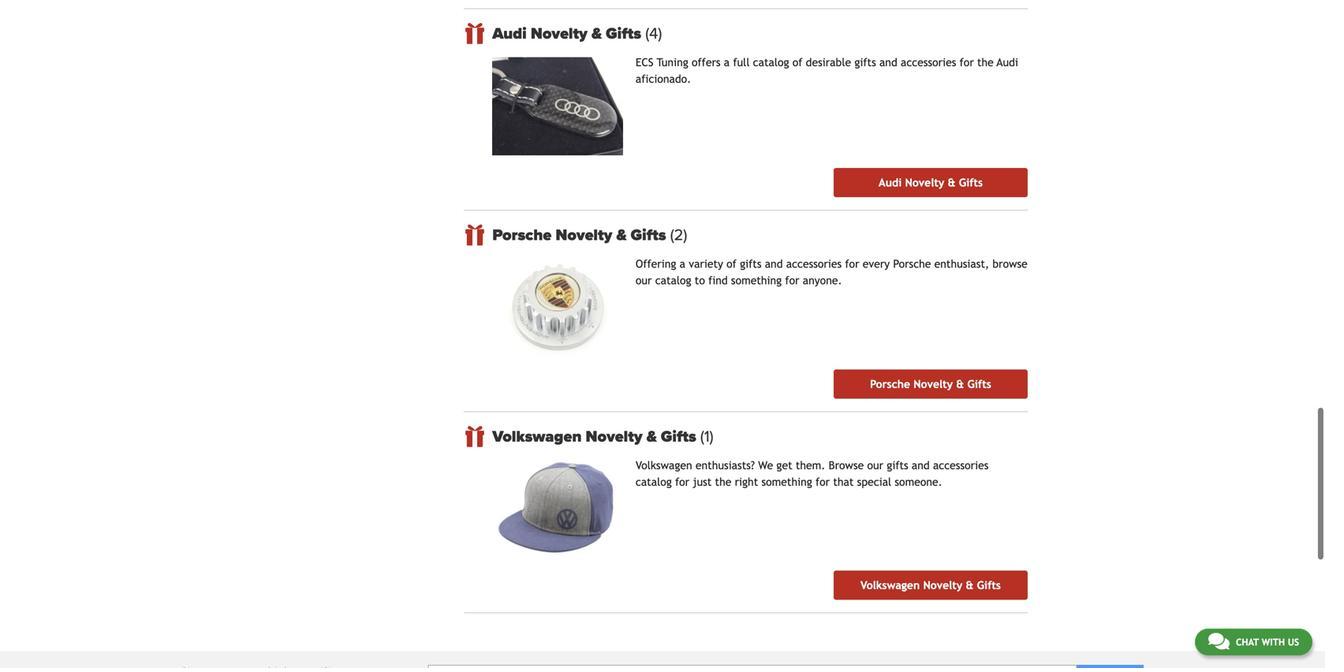 Task type: vqa. For each thing, say whether or not it's contained in the screenshot.


Task type: locate. For each thing, give the bounding box(es) containing it.
something inside offering a variety of gifts and accessories for every porsche enthusiast, browse our catalog to find something for anyone.
[[731, 274, 782, 287]]

2 horizontal spatial volkswagen
[[861, 579, 920, 592]]

2 vertical spatial and
[[912, 459, 930, 472]]

our up special
[[867, 459, 884, 472]]

every
[[863, 257, 890, 270]]

a
[[724, 56, 730, 69], [680, 257, 686, 270]]

volkswagen novelty & gifts inside the volkswagen novelty & gifts link
[[861, 579, 1001, 592]]

volkswagen novelty & gifts
[[492, 427, 701, 446], [861, 579, 1001, 592]]

a left full
[[724, 56, 730, 69]]

1 vertical spatial audi novelty & gifts
[[879, 176, 983, 189]]

2 horizontal spatial audi
[[997, 56, 1019, 69]]

1 horizontal spatial of
[[793, 56, 803, 69]]

a left variety
[[680, 257, 686, 270]]

of left desirable
[[793, 56, 803, 69]]

and right variety
[[765, 257, 783, 270]]

audi novelty & gifts
[[492, 24, 646, 43], [879, 176, 983, 189]]

0 horizontal spatial audi novelty & gifts
[[492, 24, 646, 43]]

of
[[793, 56, 803, 69], [727, 257, 737, 270]]

& for the bottommost audi novelty & gifts link
[[948, 176, 956, 189]]

browse
[[993, 257, 1028, 270]]

catalog
[[753, 56, 789, 69], [655, 274, 692, 287], [636, 476, 672, 488]]

1 vertical spatial audi novelty & gifts link
[[834, 168, 1028, 197]]

0 horizontal spatial volkswagen novelty & gifts
[[492, 427, 701, 446]]

0 vertical spatial of
[[793, 56, 803, 69]]

2 vertical spatial audi
[[879, 176, 902, 189]]

2 vertical spatial catalog
[[636, 476, 672, 488]]

0 vertical spatial the
[[978, 56, 994, 69]]

0 horizontal spatial porsche novelty & gifts
[[492, 226, 670, 244]]

volkswagen for topmost the volkswagen novelty & gifts link
[[492, 427, 582, 446]]

volkswagen for the bottom the volkswagen novelty & gifts link
[[861, 579, 920, 592]]

& for the bottom the volkswagen novelty & gifts link
[[966, 579, 974, 592]]

1 vertical spatial the
[[715, 476, 732, 488]]

0 horizontal spatial audi
[[492, 24, 527, 43]]

and inside offering a variety of gifts and accessories for every porsche enthusiast, browse our catalog to find something for anyone.
[[765, 257, 783, 270]]

accessories inside ecs tuning offers a full catalog of desirable gifts and accessories for the audi aficionado.
[[901, 56, 957, 69]]

0 horizontal spatial volkswagen
[[492, 427, 582, 446]]

1 vertical spatial porsche
[[893, 257, 931, 270]]

1 vertical spatial accessories
[[786, 257, 842, 270]]

1 vertical spatial porsche novelty & gifts link
[[834, 369, 1028, 399]]

1 horizontal spatial audi novelty & gifts
[[879, 176, 983, 189]]

audi novelty & gifts link
[[492, 24, 1028, 43], [834, 168, 1028, 197]]

1 vertical spatial audi
[[997, 56, 1019, 69]]

2 vertical spatial accessories
[[933, 459, 989, 472]]

porsche novelty & gifts link
[[492, 226, 1028, 244], [834, 369, 1028, 399]]

the inside volkswagen enthusiasts? we get them. browse our gifts and accessories catalog for just the right something for that special someone.
[[715, 476, 732, 488]]

and right desirable
[[880, 56, 898, 69]]

0 horizontal spatial our
[[636, 274, 652, 287]]

gifts right variety
[[740, 257, 762, 270]]

0 vertical spatial a
[[724, 56, 730, 69]]

1 horizontal spatial volkswagen
[[636, 459, 692, 472]]

porsche
[[492, 226, 552, 244], [893, 257, 931, 270], [870, 378, 911, 390]]

the
[[978, 56, 994, 69], [715, 476, 732, 488]]

volkswagen novelty & gifts link
[[492, 427, 1028, 446], [834, 571, 1028, 600]]

full
[[733, 56, 750, 69]]

catalog left just
[[636, 476, 672, 488]]

gifts up someone.
[[887, 459, 909, 472]]

audi inside ecs tuning offers a full catalog of desirable gifts and accessories for the audi aficionado.
[[997, 56, 1019, 69]]

a inside ecs tuning offers a full catalog of desirable gifts and accessories for the audi aficionado.
[[724, 56, 730, 69]]

2 horizontal spatial gifts
[[887, 459, 909, 472]]

1 vertical spatial a
[[680, 257, 686, 270]]

we
[[758, 459, 773, 472]]

1 horizontal spatial porsche novelty & gifts
[[870, 378, 992, 390]]

our inside volkswagen enthusiasts? we get them. browse our gifts and accessories catalog for just the right something for that special someone.
[[867, 459, 884, 472]]

0 vertical spatial audi
[[492, 24, 527, 43]]

1 vertical spatial our
[[867, 459, 884, 472]]

our
[[636, 274, 652, 287], [867, 459, 884, 472]]

gifts right desirable
[[855, 56, 876, 69]]

1 horizontal spatial volkswagen novelty & gifts
[[861, 579, 1001, 592]]

something down get
[[762, 476, 812, 488]]

something
[[731, 274, 782, 287], [762, 476, 812, 488]]

0 vertical spatial our
[[636, 274, 652, 287]]

catalog right full
[[753, 56, 789, 69]]

1 horizontal spatial the
[[978, 56, 994, 69]]

1 vertical spatial something
[[762, 476, 812, 488]]

1 horizontal spatial gifts
[[855, 56, 876, 69]]

catalog down offering
[[655, 274, 692, 287]]

1 horizontal spatial our
[[867, 459, 884, 472]]

0 horizontal spatial gifts
[[740, 257, 762, 270]]

0 vertical spatial gifts
[[855, 56, 876, 69]]

& for topmost the volkswagen novelty & gifts link
[[647, 427, 657, 446]]

right
[[735, 476, 758, 488]]

0 vertical spatial and
[[880, 56, 898, 69]]

0 horizontal spatial and
[[765, 257, 783, 270]]

desirable
[[806, 56, 851, 69]]

just
[[693, 476, 712, 488]]

1 vertical spatial and
[[765, 257, 783, 270]]

and
[[880, 56, 898, 69], [765, 257, 783, 270], [912, 459, 930, 472]]

for inside ecs tuning offers a full catalog of desirable gifts and accessories for the audi aficionado.
[[960, 56, 974, 69]]

0 vertical spatial porsche novelty & gifts
[[492, 226, 670, 244]]

chat with us
[[1236, 637, 1299, 648]]

and inside volkswagen enthusiasts? we get them. browse our gifts and accessories catalog for just the right something for that special someone.
[[912, 459, 930, 472]]

porsche novelty & gifts
[[492, 226, 670, 244], [870, 378, 992, 390]]

1 vertical spatial gifts
[[740, 257, 762, 270]]

& inside audi novelty & gifts link
[[948, 176, 956, 189]]

chat
[[1236, 637, 1259, 648]]

of up find
[[727, 257, 737, 270]]

gifts
[[855, 56, 876, 69], [740, 257, 762, 270], [887, 459, 909, 472]]

0 vertical spatial volkswagen
[[492, 427, 582, 446]]

1 horizontal spatial a
[[724, 56, 730, 69]]

volkswagen novelty & gifts for the bottom the volkswagen novelty & gifts link
[[861, 579, 1001, 592]]

&
[[592, 24, 602, 43], [948, 176, 956, 189], [617, 226, 627, 244], [957, 378, 964, 390], [647, 427, 657, 446], [966, 579, 974, 592]]

audi
[[492, 24, 527, 43], [997, 56, 1019, 69], [879, 176, 902, 189]]

0 horizontal spatial a
[[680, 257, 686, 270]]

a inside offering a variety of gifts and accessories for every porsche enthusiast, browse our catalog to find something for anyone.
[[680, 257, 686, 270]]

2 vertical spatial gifts
[[887, 459, 909, 472]]

aficionado.
[[636, 72, 691, 85]]

novelty
[[531, 24, 588, 43], [905, 176, 945, 189], [556, 226, 613, 244], [914, 378, 953, 390], [586, 427, 643, 446], [923, 579, 963, 592]]

find
[[709, 274, 728, 287]]

gifts
[[606, 24, 642, 43], [959, 176, 983, 189], [631, 226, 666, 244], [968, 378, 992, 390], [661, 427, 697, 446], [977, 579, 1001, 592]]

gifts inside ecs tuning offers a full catalog of desirable gifts and accessories for the audi aficionado.
[[855, 56, 876, 69]]

1 horizontal spatial audi
[[879, 176, 902, 189]]

1 vertical spatial porsche novelty & gifts
[[870, 378, 992, 390]]

volkswagen enthusiasts? we get them. browse our gifts and accessories catalog for just the right something for that special someone.
[[636, 459, 989, 488]]

0 vertical spatial something
[[731, 274, 782, 287]]

accessories
[[901, 56, 957, 69], [786, 257, 842, 270], [933, 459, 989, 472]]

0 vertical spatial accessories
[[901, 56, 957, 69]]

something right find
[[731, 274, 782, 287]]

0 vertical spatial catalog
[[753, 56, 789, 69]]

0 vertical spatial volkswagen novelty & gifts
[[492, 427, 701, 446]]

2 vertical spatial volkswagen
[[861, 579, 920, 592]]

and inside ecs tuning offers a full catalog of desirable gifts and accessories for the audi aficionado.
[[880, 56, 898, 69]]

our down offering
[[636, 274, 652, 287]]

0 horizontal spatial the
[[715, 476, 732, 488]]

of inside ecs tuning offers a full catalog of desirable gifts and accessories for the audi aficionado.
[[793, 56, 803, 69]]

1 vertical spatial volkswagen novelty & gifts
[[861, 579, 1001, 592]]

0 horizontal spatial of
[[727, 257, 737, 270]]

1 horizontal spatial and
[[880, 56, 898, 69]]

get
[[777, 459, 793, 472]]

& inside the volkswagen novelty & gifts link
[[966, 579, 974, 592]]

2 horizontal spatial and
[[912, 459, 930, 472]]

1 vertical spatial catalog
[[655, 274, 692, 287]]

and up someone.
[[912, 459, 930, 472]]

offering
[[636, 257, 676, 270]]

volkswagen
[[492, 427, 582, 446], [636, 459, 692, 472], [861, 579, 920, 592]]

for
[[960, 56, 974, 69], [845, 257, 860, 270], [785, 274, 800, 287], [675, 476, 690, 488], [816, 476, 830, 488]]

1 vertical spatial volkswagen
[[636, 459, 692, 472]]

enthusiast,
[[935, 257, 989, 270]]

1 vertical spatial of
[[727, 257, 737, 270]]

& inside porsche novelty & gifts link
[[957, 378, 964, 390]]



Task type: describe. For each thing, give the bounding box(es) containing it.
with
[[1262, 637, 1285, 648]]

2 vertical spatial porsche
[[870, 378, 911, 390]]

gifts inside volkswagen enthusiasts? we get them. browse our gifts and accessories catalog for just the right something for that special someone.
[[887, 459, 909, 472]]

porsche inside offering a variety of gifts and accessories for every porsche enthusiast, browse our catalog to find something for anyone.
[[893, 257, 931, 270]]

audi novelty & gifts thumbnail image image
[[492, 57, 623, 155]]

the inside ecs tuning offers a full catalog of desirable gifts and accessories for the audi aficionado.
[[978, 56, 994, 69]]

0 vertical spatial volkswagen novelty & gifts link
[[492, 427, 1028, 446]]

of inside offering a variety of gifts and accessories for every porsche enthusiast, browse our catalog to find something for anyone.
[[727, 257, 737, 270]]

0 vertical spatial audi novelty & gifts
[[492, 24, 646, 43]]

accessories inside offering a variety of gifts and accessories for every porsche enthusiast, browse our catalog to find something for anyone.
[[786, 257, 842, 270]]

enthusiasts?
[[696, 459, 755, 472]]

offers
[[692, 56, 721, 69]]

0 vertical spatial porsche novelty & gifts link
[[492, 226, 1028, 244]]

volkswagen novelty & gifts for topmost the volkswagen novelty & gifts link
[[492, 427, 701, 446]]

porsche novelty & gifts thumbnail image image
[[492, 259, 623, 357]]

anyone.
[[803, 274, 842, 287]]

something inside volkswagen enthusiasts? we get them. browse our gifts and accessories catalog for just the right something for that special someone.
[[762, 476, 812, 488]]

accessories inside volkswagen enthusiasts? we get them. browse our gifts and accessories catalog for just the right something for that special someone.
[[933, 459, 989, 472]]

tuning
[[657, 56, 689, 69]]

our inside offering a variety of gifts and accessories for every porsche enthusiast, browse our catalog to find something for anyone.
[[636, 274, 652, 287]]

volkswagen novelty & gifts thumbnail image image
[[492, 460, 623, 558]]

that
[[833, 476, 854, 488]]

& for bottommost porsche novelty & gifts link
[[957, 378, 964, 390]]

ecs
[[636, 56, 654, 69]]

to
[[695, 274, 705, 287]]

special
[[857, 476, 892, 488]]

& for audi novelty & gifts link to the top
[[592, 24, 602, 43]]

catalog inside volkswagen enthusiasts? we get them. browse our gifts and accessories catalog for just the right something for that special someone.
[[636, 476, 672, 488]]

& for topmost porsche novelty & gifts link
[[617, 226, 627, 244]]

chat with us link
[[1195, 629, 1313, 656]]

someone.
[[895, 476, 943, 488]]

audi for audi novelty & gifts link to the top
[[492, 24, 527, 43]]

catalog inside ecs tuning offers a full catalog of desirable gifts and accessories for the audi aficionado.
[[753, 56, 789, 69]]

1 vertical spatial volkswagen novelty & gifts link
[[834, 571, 1028, 600]]

audi for the bottommost audi novelty & gifts link
[[879, 176, 902, 189]]

gifts inside offering a variety of gifts and accessories for every porsche enthusiast, browse our catalog to find something for anyone.
[[740, 257, 762, 270]]

them.
[[796, 459, 826, 472]]

volkswagen inside volkswagen enthusiasts? we get them. browse our gifts and accessories catalog for just the right something for that special someone.
[[636, 459, 692, 472]]

0 vertical spatial audi novelty & gifts link
[[492, 24, 1028, 43]]

comments image
[[1209, 632, 1230, 651]]

us
[[1288, 637, 1299, 648]]

Email email field
[[428, 665, 1077, 668]]

0 vertical spatial porsche
[[492, 226, 552, 244]]

variety
[[689, 257, 723, 270]]

browse
[[829, 459, 864, 472]]

catalog inside offering a variety of gifts and accessories for every porsche enthusiast, browse our catalog to find something for anyone.
[[655, 274, 692, 287]]

offering a variety of gifts and accessories for every porsche enthusiast, browse our catalog to find something for anyone.
[[636, 257, 1028, 287]]

ecs tuning offers a full catalog of desirable gifts and accessories for the audi aficionado.
[[636, 56, 1019, 85]]



